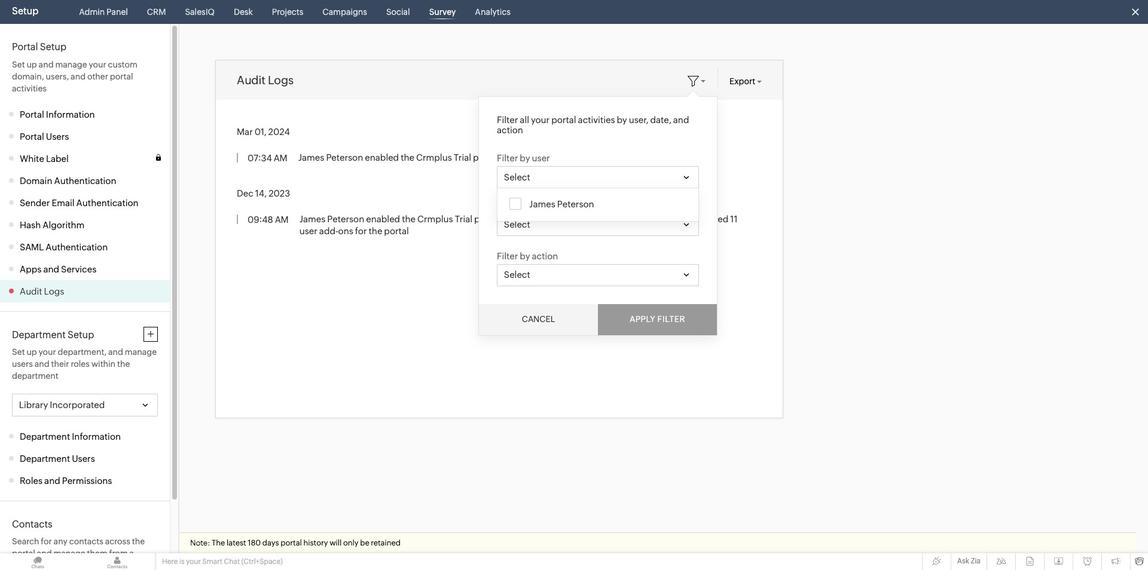Task type: vqa. For each thing, say whether or not it's contained in the screenshot.
trial
no



Task type: locate. For each thing, give the bounding box(es) containing it.
is
[[179, 558, 185, 567]]

ask
[[958, 558, 970, 566]]

admin panel link
[[74, 0, 133, 24]]

admin panel
[[79, 7, 128, 17]]

here
[[162, 558, 178, 567]]

crm link
[[142, 0, 171, 24]]

chats image
[[0, 554, 75, 571]]

chat
[[224, 558, 240, 567]]

analytics
[[475, 7, 511, 17]]

crm
[[147, 7, 166, 17]]

admin
[[79, 7, 105, 17]]

survey
[[429, 7, 456, 17]]

desk
[[234, 7, 253, 17]]

social
[[386, 7, 410, 17]]

smart
[[202, 558, 223, 567]]

projects
[[272, 7, 304, 17]]

zia
[[971, 558, 981, 566]]



Task type: describe. For each thing, give the bounding box(es) containing it.
panel
[[107, 7, 128, 17]]

salesiq link
[[180, 0, 219, 24]]

(ctrl+space)
[[241, 558, 283, 567]]

social link
[[382, 0, 415, 24]]

desk link
[[229, 0, 258, 24]]

analytics link
[[470, 0, 516, 24]]

projects link
[[267, 0, 308, 24]]

contacts image
[[80, 554, 155, 571]]

here is your smart chat (ctrl+space)
[[162, 558, 283, 567]]

ask zia
[[958, 558, 981, 566]]

salesiq
[[185, 7, 215, 17]]

campaigns link
[[318, 0, 372, 24]]

campaigns
[[323, 7, 367, 17]]

survey link
[[425, 0, 461, 24]]

your
[[186, 558, 201, 567]]

setup
[[12, 5, 38, 17]]



